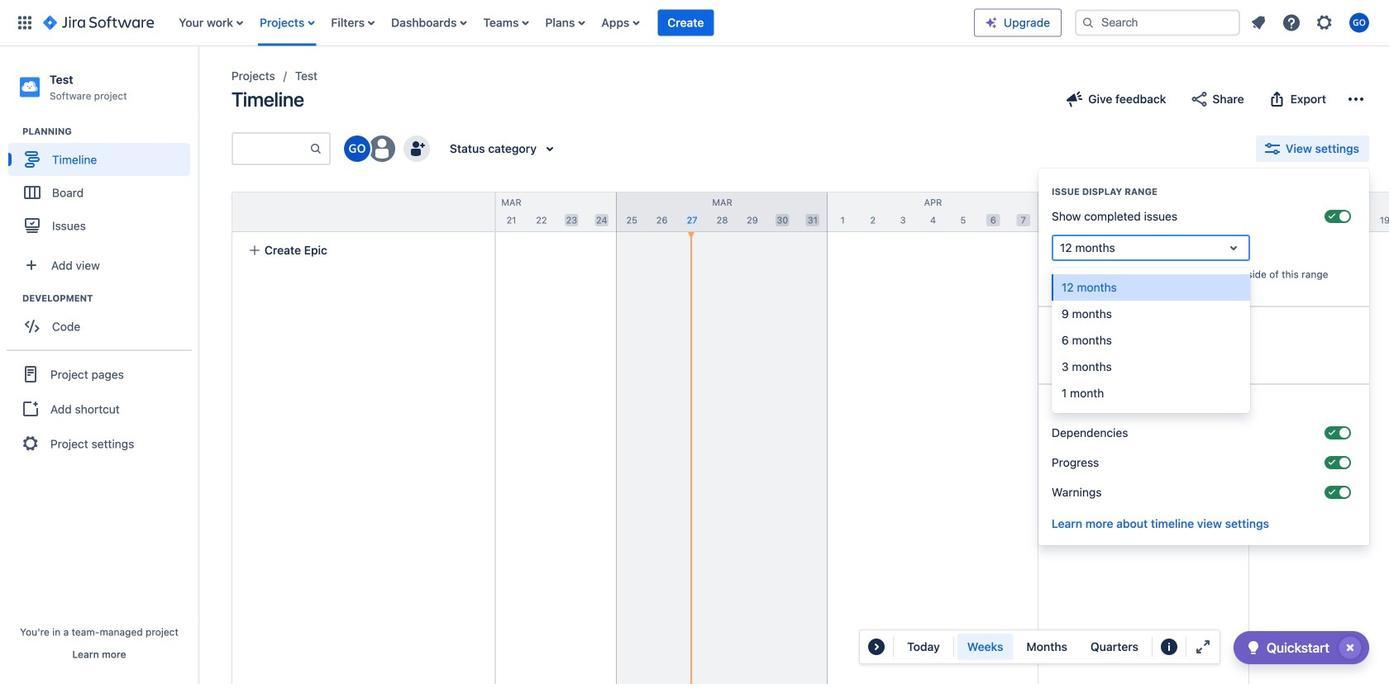 Task type: vqa. For each thing, say whether or not it's contained in the screenshot.
row group in the top of the page
yes



Task type: locate. For each thing, give the bounding box(es) containing it.
primary element
[[10, 0, 974, 46]]

notifications image
[[1249, 13, 1269, 33]]

list
[[171, 0, 974, 46], [1244, 8, 1379, 38]]

None search field
[[1075, 10, 1240, 36]]

settings image
[[1315, 13, 1335, 33]]

3 column header from the left
[[617, 193, 828, 232]]

5 column header from the left
[[1039, 193, 1250, 232]]

dismiss quickstart image
[[1337, 635, 1364, 662]]

group
[[8, 125, 198, 247], [8, 292, 198, 348], [1039, 306, 1369, 384], [7, 350, 192, 467], [957, 634, 1149, 661]]

row
[[232, 193, 495, 232]]

issue display range group
[[1039, 169, 1369, 413]]

banner
[[0, 0, 1389, 46]]

row group inside timeline grid
[[232, 192, 495, 232]]

heading
[[22, 125, 198, 138], [1039, 185, 1369, 198], [22, 292, 198, 305], [1039, 402, 1369, 415]]

sidebar element
[[0, 46, 198, 685]]

column header
[[195, 193, 406, 232], [406, 193, 617, 232], [617, 193, 828, 232], [828, 193, 1039, 232], [1039, 193, 1250, 232], [1250, 193, 1389, 232]]

row group
[[232, 192, 495, 232]]

help image
[[1282, 13, 1302, 33]]

list item
[[658, 0, 714, 46]]

add people image
[[407, 139, 427, 159]]

export icon image
[[1267, 89, 1287, 109]]

legend image
[[1159, 638, 1179, 657]]

jira software image
[[43, 13, 154, 33], [43, 13, 154, 33]]

1 horizontal spatial list
[[1244, 8, 1379, 38]]



Task type: describe. For each thing, give the bounding box(es) containing it.
Search field
[[1075, 10, 1240, 36]]

timeline grid
[[195, 192, 1389, 685]]

row inside timeline grid
[[232, 193, 495, 232]]

planning image
[[2, 122, 22, 142]]

your profile and settings image
[[1350, 13, 1369, 33]]

visual details group
[[1039, 384, 1369, 516]]

open image
[[1224, 238, 1244, 258]]

enter full screen image
[[1193, 638, 1213, 657]]

Search timeline text field
[[233, 134, 309, 164]]

1 column header from the left
[[195, 193, 406, 232]]

appswitcher icon image
[[15, 13, 35, 33]]

development image
[[2, 289, 22, 309]]

0 horizontal spatial list
[[171, 0, 974, 46]]

4 column header from the left
[[828, 193, 1039, 232]]

2 column header from the left
[[406, 193, 617, 232]]

sidebar navigation image
[[180, 66, 217, 99]]

check image
[[1244, 638, 1263, 658]]

search image
[[1082, 16, 1095, 29]]

6 column header from the left
[[1250, 193, 1389, 232]]



